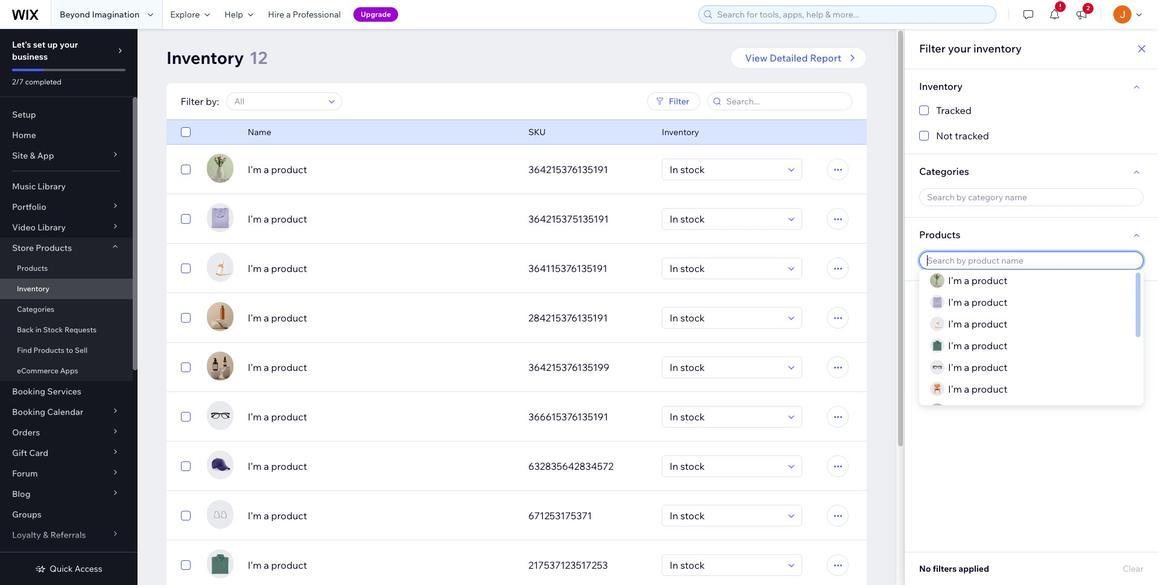 Task type: locate. For each thing, give the bounding box(es) containing it.
booking down ecommerce
[[12, 386, 45, 397]]

booking
[[12, 386, 45, 397], [12, 407, 45, 417]]

2/7 completed
[[12, 77, 61, 86]]

9 select field from the top
[[666, 555, 784, 575]]

point
[[12, 550, 33, 561]]

imagination
[[92, 9, 140, 20]]

9 i'm a product button from the top
[[248, 558, 514, 572]]

i'm a product button for 364215375135191
[[248, 212, 514, 226]]

view detailed report button
[[731, 47, 867, 69]]

5 select field from the top
[[666, 357, 784, 378]]

& inside 'popup button'
[[43, 530, 48, 540]]

hire a professional
[[268, 9, 341, 20]]

4 select field from the top
[[666, 308, 784, 328]]

filters
[[933, 563, 957, 574]]

0 horizontal spatial &
[[30, 150, 35, 161]]

sell
[[75, 346, 88, 355]]

inventory 12
[[166, 47, 267, 68]]

video library button
[[0, 217, 133, 238]]

music
[[12, 181, 36, 192]]

gift card button
[[0, 443, 133, 463]]

your left inventory at right
[[948, 42, 971, 55]]

inventory inside "link"
[[17, 284, 49, 293]]

upgrade button
[[353, 7, 398, 22]]

quick access
[[50, 563, 102, 574]]

&
[[30, 150, 35, 161], [43, 530, 48, 540]]

video library
[[12, 222, 66, 233]]

3 select field from the top
[[666, 258, 784, 279]]

i'm a product button for 364215376135199
[[248, 360, 514, 375]]

back in stock requests
[[17, 325, 97, 334]]

3 i'm a product button from the top
[[248, 261, 514, 276]]

1 horizontal spatial filter
[[669, 96, 689, 107]]

i'm a product
[[248, 163, 307, 176], [248, 213, 307, 225], [248, 262, 307, 274], [948, 274, 1007, 287], [948, 296, 1007, 308], [248, 312, 307, 324], [948, 318, 1007, 330], [948, 340, 1007, 352], [248, 361, 307, 373], [948, 361, 1007, 373], [948, 383, 1007, 395], [948, 405, 1007, 417], [248, 411, 307, 423], [248, 460, 307, 472], [248, 510, 307, 522], [248, 559, 307, 571]]

library inside popup button
[[37, 222, 66, 233]]

2 library from the top
[[37, 222, 66, 233]]

0 horizontal spatial filter
[[181, 95, 204, 107]]

beyond imagination
[[60, 9, 140, 20]]

2 horizontal spatial filter
[[919, 42, 946, 55]]

point of sale
[[12, 550, 62, 561]]

blog button
[[0, 484, 133, 504]]

1 vertical spatial &
[[43, 530, 48, 540]]

None checkbox
[[181, 125, 191, 139], [181, 162, 191, 177], [181, 212, 191, 226], [181, 311, 191, 325], [181, 360, 191, 375], [181, 410, 191, 424], [181, 125, 191, 139], [181, 162, 191, 177], [181, 212, 191, 226], [181, 311, 191, 325], [181, 360, 191, 375], [181, 410, 191, 424]]

not
[[936, 130, 953, 142]]

not tracked
[[936, 130, 989, 142]]

upgrade
[[361, 10, 391, 19]]

217537123517253
[[528, 559, 608, 571]]

1 i'm a product button from the top
[[248, 162, 514, 177]]

2
[[1086, 4, 1090, 12]]

up
[[47, 39, 58, 50]]

2 select field from the top
[[666, 209, 784, 229]]

1 vertical spatial booking
[[12, 407, 45, 417]]

portfolio
[[12, 201, 46, 212]]

library for music library
[[38, 181, 66, 192]]

products link
[[0, 258, 133, 279]]

inventory
[[973, 42, 1022, 55]]

filter inside the filter button
[[669, 96, 689, 107]]

6 select field from the top
[[666, 407, 784, 427]]

i'm a product button for 671253175371
[[248, 508, 514, 523]]

referrals
[[50, 530, 86, 540]]

filter button
[[647, 92, 700, 110]]

Select field
[[666, 159, 784, 180], [666, 209, 784, 229], [666, 258, 784, 279], [666, 308, 784, 328], [666, 357, 784, 378], [666, 407, 784, 427], [666, 456, 784, 477], [666, 505, 784, 526], [666, 555, 784, 575]]

7 select field from the top
[[666, 456, 784, 477]]

quick
[[50, 563, 73, 574]]

categories down not
[[919, 165, 969, 177]]

filter
[[919, 42, 946, 55], [181, 95, 204, 107], [669, 96, 689, 107]]

library up 'portfolio' popup button
[[38, 181, 66, 192]]

groups link
[[0, 504, 133, 525]]

booking services
[[12, 386, 81, 397]]

view detailed report
[[745, 52, 841, 64]]

find products to sell
[[17, 346, 88, 355]]

Not tracked checkbox
[[919, 128, 1144, 143]]

i'm a product button for 217537123517253
[[248, 558, 514, 572]]

of
[[35, 550, 43, 561]]

8 select field from the top
[[666, 505, 784, 526]]

& right site
[[30, 150, 35, 161]]

library
[[38, 181, 66, 192], [37, 222, 66, 233]]

& inside popup button
[[30, 150, 35, 161]]

your right up
[[60, 39, 78, 50]]

1 horizontal spatial &
[[43, 530, 48, 540]]

1 booking from the top
[[12, 386, 45, 397]]

inventory down products link
[[17, 284, 49, 293]]

2 booking from the top
[[12, 407, 45, 417]]

1 vertical spatial library
[[37, 222, 66, 233]]

8 i'm a product button from the top
[[248, 508, 514, 523]]

library inside 'link'
[[38, 181, 66, 192]]

products inside popup button
[[36, 242, 72, 253]]

library up store products
[[37, 222, 66, 233]]

12
[[249, 47, 267, 68]]

4 i'm a product button from the top
[[248, 311, 514, 325]]

forum button
[[0, 463, 133, 484]]

loyalty
[[12, 530, 41, 540]]

categories up in
[[17, 305, 54, 314]]

help
[[225, 9, 243, 20]]

0 horizontal spatial your
[[60, 39, 78, 50]]

back in stock requests link
[[0, 320, 133, 340]]

select field for 364215376135191
[[666, 159, 784, 180]]

find products to sell link
[[0, 340, 133, 361]]

filter for filter your inventory
[[919, 42, 946, 55]]

6 i'm a product button from the top
[[248, 410, 514, 424]]

To text field
[[987, 315, 1028, 332]]

0 vertical spatial categories
[[919, 165, 969, 177]]

loyalty & referrals button
[[0, 525, 133, 545]]

1 select field from the top
[[666, 159, 784, 180]]

back
[[17, 325, 34, 334]]

2 i'm a product button from the top
[[248, 212, 514, 226]]

services
[[47, 386, 81, 397]]

quantity
[[919, 292, 959, 304]]

0 vertical spatial booking
[[12, 386, 45, 397]]

portfolio button
[[0, 197, 133, 217]]

product
[[271, 163, 307, 176], [271, 213, 307, 225], [271, 262, 307, 274], [972, 274, 1007, 287], [972, 296, 1007, 308], [271, 312, 307, 324], [972, 318, 1007, 330], [972, 340, 1007, 352], [271, 361, 307, 373], [972, 361, 1007, 373], [972, 383, 1007, 395], [972, 405, 1007, 417], [271, 411, 307, 423], [271, 460, 307, 472], [271, 510, 307, 522], [271, 559, 307, 571]]

5 i'm a product button from the top
[[248, 360, 514, 375]]

booking for booking calendar
[[12, 407, 45, 417]]

Search... field
[[723, 93, 848, 110]]

0 horizontal spatial categories
[[17, 305, 54, 314]]

booking inside "popup button"
[[12, 407, 45, 417]]

your
[[60, 39, 78, 50], [948, 42, 971, 55]]

quick access button
[[35, 563, 102, 574]]

sale
[[45, 550, 62, 561]]

name
[[248, 127, 271, 138]]

i'm a product button for 284215376135191
[[248, 311, 514, 325]]

blog
[[12, 489, 30, 499]]

video
[[12, 222, 36, 233]]

booking up orders
[[12, 407, 45, 417]]

7 i'm a product button from the top
[[248, 459, 514, 474]]

0 vertical spatial &
[[30, 150, 35, 161]]

home
[[12, 130, 36, 141]]

inventory link
[[0, 279, 133, 299]]

by:
[[206, 95, 219, 107]]

1 vertical spatial categories
[[17, 305, 54, 314]]

calendar
[[47, 407, 83, 417]]

& right loyalty
[[43, 530, 48, 540]]

0 vertical spatial library
[[38, 181, 66, 192]]

select field for 364215376135199
[[666, 357, 784, 378]]

no
[[919, 563, 931, 574]]

orders button
[[0, 422, 133, 443]]

inventory
[[166, 47, 244, 68], [919, 80, 963, 92], [662, 127, 699, 138], [17, 284, 49, 293]]

None checkbox
[[181, 261, 191, 276], [181, 459, 191, 474], [181, 508, 191, 523], [181, 558, 191, 572], [181, 261, 191, 276], [181, 459, 191, 474], [181, 508, 191, 523], [181, 558, 191, 572]]

1 library from the top
[[38, 181, 66, 192]]

1 horizontal spatial categories
[[919, 165, 969, 177]]

Search by product name field
[[923, 252, 1139, 269]]

explore
[[170, 9, 200, 20]]

select field for 284215376135191
[[666, 308, 784, 328]]

select field for 366615376135191
[[666, 407, 784, 427]]

music library link
[[0, 176, 133, 197]]



Task type: describe. For each thing, give the bounding box(es) containing it.
site & app
[[12, 150, 54, 161]]

set
[[33, 39, 45, 50]]

orders
[[12, 427, 40, 438]]

card
[[29, 448, 48, 458]]

i'm a product button for 364215376135191
[[248, 162, 514, 177]]

i'm a product button for 364115376135191
[[248, 261, 514, 276]]

site & app button
[[0, 145, 133, 166]]

inventory down the filter button
[[662, 127, 699, 138]]

filter your inventory
[[919, 42, 1022, 55]]

categories inside categories link
[[17, 305, 54, 314]]

& for loyalty
[[43, 530, 48, 540]]

2 button
[[1068, 0, 1095, 29]]

tracked
[[955, 130, 989, 142]]

professional
[[293, 9, 341, 20]]

apps
[[60, 366, 78, 375]]

booking calendar
[[12, 407, 83, 417]]

detailed
[[770, 52, 808, 64]]

let's set up your business
[[12, 39, 78, 62]]

select field for 364115376135191
[[666, 258, 784, 279]]

library for video library
[[37, 222, 66, 233]]

report
[[810, 52, 841, 64]]

in
[[35, 325, 42, 334]]

to
[[66, 346, 73, 355]]

ecommerce
[[17, 366, 59, 375]]

gift
[[12, 448, 27, 458]]

loyalty & referrals
[[12, 530, 86, 540]]

364115376135191
[[528, 262, 607, 274]]

help button
[[217, 0, 261, 29]]

booking calendar button
[[0, 402, 133, 422]]

select field for 632835642834572
[[666, 456, 784, 477]]

store products
[[12, 242, 72, 253]]

i'm a product button for 632835642834572
[[248, 459, 514, 474]]

home link
[[0, 125, 133, 145]]

inventory up tracked
[[919, 80, 963, 92]]

sku
[[528, 127, 546, 138]]

groups
[[12, 509, 41, 520]]

hire
[[268, 9, 284, 20]]

From text field
[[923, 315, 965, 332]]

requests
[[65, 325, 97, 334]]

tracked
[[936, 104, 972, 116]]

store
[[12, 242, 34, 253]]

& for site
[[30, 150, 35, 161]]

stock
[[43, 325, 63, 334]]

ecommerce apps
[[17, 366, 78, 375]]

i'm a product button for 366615376135191
[[248, 410, 514, 424]]

categories link
[[0, 299, 133, 320]]

hire a professional link
[[261, 0, 348, 29]]

Search for tools, apps, help & more... field
[[714, 6, 992, 23]]

All field
[[231, 93, 325, 110]]

632835642834572
[[528, 460, 614, 472]]

beyond
[[60, 9, 90, 20]]

app
[[37, 150, 54, 161]]

364215376135191
[[528, 163, 608, 176]]

inventory up filter by:
[[166, 47, 244, 68]]

setup
[[12, 109, 36, 120]]

select field for 671253175371
[[666, 505, 784, 526]]

music library
[[12, 181, 66, 192]]

2/7
[[12, 77, 24, 86]]

find
[[17, 346, 32, 355]]

view
[[745, 52, 768, 64]]

your inside the "let's set up your business"
[[60, 39, 78, 50]]

completed
[[25, 77, 61, 86]]

select field for 217537123517253
[[666, 555, 784, 575]]

filter for filter by:
[[181, 95, 204, 107]]

store products button
[[0, 238, 133, 258]]

1 horizontal spatial your
[[948, 42, 971, 55]]

access
[[75, 563, 102, 574]]

point of sale link
[[0, 545, 133, 566]]

forum
[[12, 468, 38, 479]]

setup link
[[0, 104, 133, 125]]

366615376135191
[[528, 411, 608, 423]]

364215375135191
[[528, 213, 609, 225]]

filter by:
[[181, 95, 219, 107]]

booking services link
[[0, 381, 133, 402]]

select field for 364215375135191
[[666, 209, 784, 229]]

booking for booking services
[[12, 386, 45, 397]]

284215376135191
[[528, 312, 608, 324]]

site
[[12, 150, 28, 161]]

ecommerce apps link
[[0, 361, 133, 381]]

sidebar element
[[0, 29, 138, 585]]

Search by category name field
[[923, 189, 1139, 206]]

Tracked checkbox
[[919, 103, 1144, 118]]

no filters applied
[[919, 563, 989, 574]]

let's
[[12, 39, 31, 50]]



Task type: vqa. For each thing, say whether or not it's contained in the screenshot.
FILTER within the button
yes



